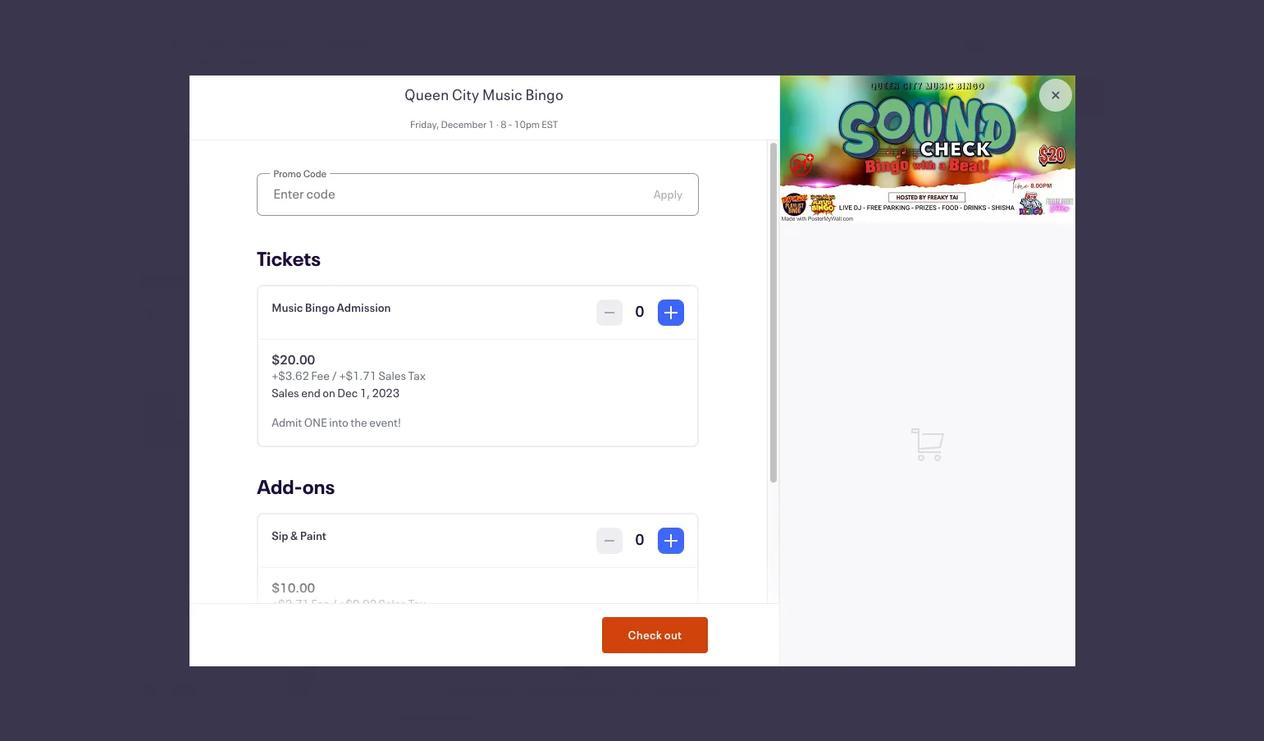 Task type: locate. For each thing, give the bounding box(es) containing it.
google
[[589, 688, 615, 697]]

0 vertical spatial 1
[[288, 33, 295, 48]]

friday for 8
[[469, 103, 501, 119]]

friday for 17
[[186, 103, 218, 119]]

1 friday from the left
[[186, 103, 218, 119]]

0 horizontal spatial 8
[[302, 33, 309, 48]]

0 horizontal spatial november
[[175, 127, 228, 143]]

©2023
[[562, 688, 587, 697]]

1 horizontal spatial 1
[[386, 153, 395, 173]]

10pm
[[318, 33, 348, 48]]

shortcuts
[[481, 688, 515, 697]]

how
[[392, 712, 416, 727]]

8:00pm
[[182, 183, 222, 199], [276, 183, 316, 199]]

0 horizontal spatial 8:00pm
[[182, 183, 222, 199]]

keyboard shortcuts button
[[444, 687, 515, 698]]

24
[[287, 153, 305, 173]]

zodiac bar & grill 200 west woodlawn road #suite g charlotte, nc 28217
[[173, 304, 459, 343]]

map
[[525, 688, 542, 697]]

-
[[311, 33, 316, 48]]

1 horizontal spatial friday
[[469, 103, 501, 119]]

1 vertical spatial 1
[[386, 153, 395, 173]]

charlotte,
[[352, 327, 404, 343]]

keyboard
[[444, 688, 479, 697]]

map data ©2023 google
[[525, 688, 615, 697]]

keyboard shortcuts
[[444, 688, 515, 697]]

8
[[302, 33, 309, 48], [481, 153, 490, 173]]

est
[[351, 33, 370, 48]]

g
[[342, 327, 350, 343]]

200
[[173, 327, 193, 343]]

terms link
[[625, 688, 648, 697]]

map
[[690, 688, 707, 697]]

november up 17
[[175, 127, 228, 143]]

november
[[175, 127, 228, 143], [270, 127, 323, 143]]

1 november from the left
[[175, 127, 228, 143]]

december
[[231, 33, 286, 48], [364, 127, 417, 143], [458, 127, 512, 143], [553, 127, 606, 143]]

map region
[[133, 373, 764, 741]]

1 vertical spatial 8
[[481, 153, 490, 173]]

0 vertical spatial 8
[[302, 33, 309, 48]]

1 8:00pm from the left
[[182, 183, 222, 199]]

1 horizontal spatial 8:00pm
[[276, 183, 316, 199]]

google image
[[144, 677, 198, 698]]

1
[[288, 33, 295, 48], [386, 153, 395, 173]]

a
[[684, 688, 688, 697]]

17
[[193, 153, 211, 173]]

november up 24
[[270, 127, 323, 143]]

december for 1
[[364, 127, 417, 143]]

friday
[[186, 103, 218, 119], [469, 103, 501, 119]]

8:00pm down 24
[[276, 183, 316, 199]]

#suite
[[306, 327, 340, 343]]

1 horizontal spatial 8
[[481, 153, 490, 173]]

to
[[418, 712, 429, 727]]

8:00pm down 17
[[182, 183, 222, 199]]

bar
[[210, 304, 228, 320]]

0 horizontal spatial friday
[[186, 103, 218, 119]]

2 friday from the left
[[469, 103, 501, 119]]

1 horizontal spatial november
[[270, 127, 323, 143]]



Task type: vqa. For each thing, say whether or not it's contained in the screenshot.
"8" to the bottom
yes



Task type: describe. For each thing, give the bounding box(es) containing it.
woodlawn
[[223, 327, 276, 343]]

report
[[657, 688, 682, 697]]

report a map error link
[[657, 688, 726, 697]]

nc
[[406, 327, 422, 343]]

zodiac
[[173, 304, 208, 320]]

error
[[709, 688, 726, 697]]

report a map error
[[657, 688, 726, 697]]

road
[[278, 327, 304, 343]]

0 horizontal spatial 1
[[288, 33, 295, 48]]

friday, december 1 · 8 - 10pm est
[[194, 33, 370, 48]]

more options
[[654, 146, 693, 180]]

how to get there region
[[133, 373, 764, 741]]

2 8:00pm from the left
[[276, 183, 316, 199]]

get
[[431, 712, 449, 727]]

options
[[654, 165, 693, 180]]

friday,
[[194, 33, 229, 48]]

how to get there
[[392, 712, 478, 727]]

there
[[451, 712, 478, 727]]

more options button
[[635, 97, 713, 206]]

december for 8
[[458, 127, 512, 143]]

$20
[[964, 39, 990, 59]]

15
[[570, 153, 589, 173]]

december for 15
[[553, 127, 606, 143]]

data
[[544, 688, 560, 697]]

more
[[659, 146, 686, 162]]

2 november from the left
[[270, 127, 323, 143]]

location
[[140, 267, 215, 293]]

28217
[[424, 327, 459, 343]]

grill
[[239, 304, 261, 320]]

west
[[196, 327, 221, 343]]

terms
[[625, 688, 648, 697]]

·
[[297, 33, 300, 48]]

&
[[230, 304, 237, 320]]



